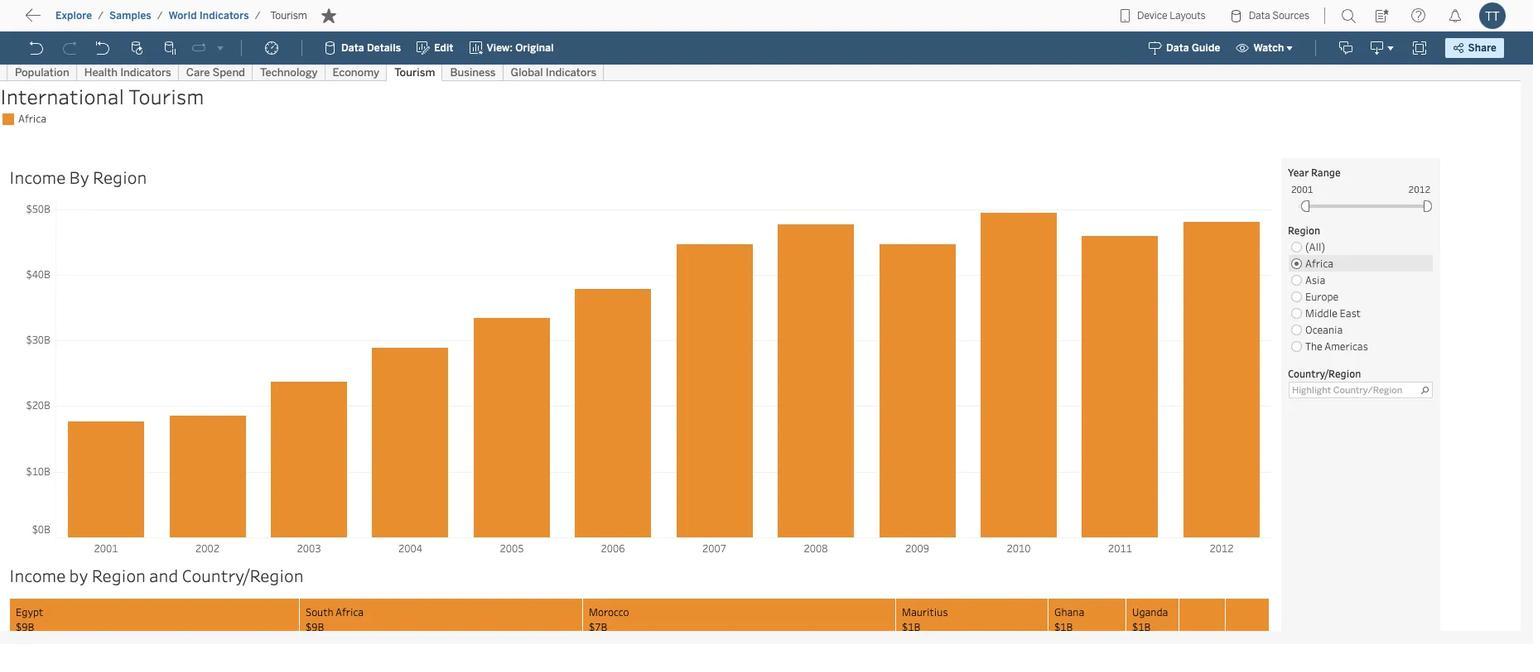 Task type: vqa. For each thing, say whether or not it's contained in the screenshot.
middle /
yes



Task type: describe. For each thing, give the bounding box(es) containing it.
samples link
[[108, 9, 152, 22]]

tourism
[[270, 10, 307, 22]]

tourism element
[[265, 10, 312, 22]]

explore link
[[55, 9, 93, 22]]

content
[[91, 12, 142, 28]]

world
[[169, 10, 197, 22]]

2 / from the left
[[157, 10, 163, 22]]

indicators
[[200, 10, 249, 22]]

explore / samples / world indicators /
[[55, 10, 260, 22]]



Task type: locate. For each thing, give the bounding box(es) containing it.
world indicators link
[[168, 9, 250, 22]]

0 horizontal spatial /
[[98, 10, 104, 22]]

skip
[[43, 12, 71, 28]]

/
[[98, 10, 104, 22], [157, 10, 163, 22], [255, 10, 260, 22]]

explore
[[55, 10, 92, 22]]

/ left world
[[157, 10, 163, 22]]

skip to content
[[43, 12, 142, 28]]

/ right to
[[98, 10, 104, 22]]

skip to content link
[[40, 9, 169, 31]]

samples
[[109, 10, 151, 22]]

3 / from the left
[[255, 10, 260, 22]]

2 horizontal spatial /
[[255, 10, 260, 22]]

1 horizontal spatial /
[[157, 10, 163, 22]]

to
[[74, 12, 88, 28]]

/ left tourism element
[[255, 10, 260, 22]]

1 / from the left
[[98, 10, 104, 22]]



